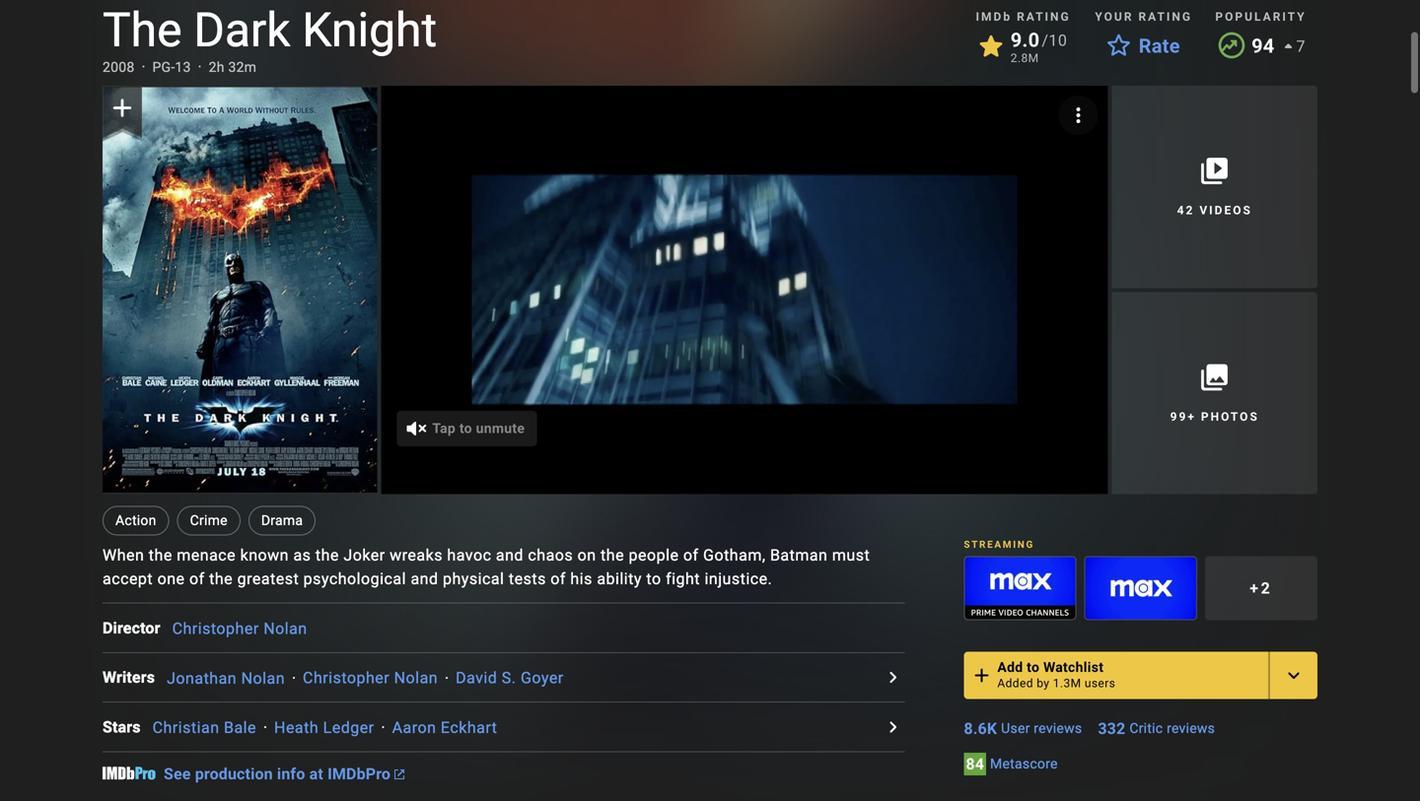 Task type: locate. For each thing, give the bounding box(es) containing it.
94
[[1252, 35, 1275, 58]]

0 vertical spatial see full cast and crew image
[[881, 666, 905, 690]]

2 horizontal spatial to
[[1027, 660, 1040, 676]]

by
[[1037, 677, 1050, 691]]

1 horizontal spatial christopher
[[303, 669, 390, 688]]

christopher nolan button up ledger
[[303, 669, 438, 688]]

0 horizontal spatial to
[[458, 421, 471, 437]]

christopher nolan button up "jonathan nolan" button
[[172, 620, 307, 639]]

332 critic reviews
[[1098, 720, 1215, 739]]

popularity
[[1216, 10, 1307, 24]]

christopher nolan up "jonathan nolan" button
[[172, 620, 307, 639]]

see full cast and crew image left 8.6k
[[881, 716, 905, 740]]

imdb
[[976, 10, 1012, 24]]

group
[[103, 86, 377, 495], [964, 557, 1077, 621], [1085, 557, 1197, 621]]

to down people
[[646, 570, 661, 589]]

1 vertical spatial christopher
[[303, 669, 390, 688]]

and down wreaks
[[411, 570, 438, 589]]

action button
[[103, 507, 169, 536]]

greatest
[[237, 570, 299, 589]]

christopher for top christopher nolan button
[[172, 620, 259, 639]]

christopher nolan up ledger
[[303, 669, 438, 688]]

add to watchlist added by 1.3m users
[[998, 660, 1116, 691]]

the right as
[[316, 547, 339, 565]]

1 reviews from the left
[[1034, 721, 1082, 737]]

1 watch on max image from the left
[[965, 558, 1076, 620]]

2 horizontal spatial group
[[1085, 557, 1197, 621]]

christopher for bottom christopher nolan button
[[303, 669, 390, 688]]

and
[[496, 547, 524, 565], [411, 570, 438, 589]]

pg-
[[152, 59, 175, 75]]

1 horizontal spatial to
[[646, 570, 661, 589]]

christopher up ledger
[[303, 669, 390, 688]]

0 horizontal spatial of
[[189, 570, 205, 589]]

stars
[[103, 718, 141, 737]]

to right tap at the left
[[458, 421, 471, 437]]

watchlist
[[1043, 660, 1104, 676]]

physical
[[443, 570, 504, 589]]

of left his
[[551, 570, 566, 589]]

watch on max image
[[965, 558, 1076, 620], [1086, 558, 1196, 620]]

0 vertical spatial christopher nolan button
[[172, 620, 307, 639]]

ability
[[597, 570, 642, 589]]

volume off image
[[405, 417, 428, 441]]

2 watch on max image from the left
[[1086, 558, 1196, 620]]

reviews right critic
[[1167, 721, 1215, 737]]

the up one
[[149, 547, 172, 565]]

critic
[[1130, 721, 1163, 737]]

gotham,
[[703, 547, 766, 565]]

jonathan nolan
[[167, 669, 285, 688]]

nolan up aaron
[[394, 669, 438, 688]]

dark
[[194, 2, 291, 58]]

2 rating from the left
[[1139, 10, 1193, 24]]

1 horizontal spatial watch on max image
[[1086, 558, 1196, 620]]

info
[[277, 765, 305, 784]]

1 vertical spatial christopher nolan
[[303, 669, 438, 688]]

nolan down the greatest
[[264, 620, 307, 639]]

1 vertical spatial to
[[646, 570, 661, 589]]

99+ photos button
[[1112, 292, 1318, 495]]

the
[[103, 2, 182, 58]]

christian bale
[[153, 719, 256, 738]]

writers
[[103, 669, 155, 688]]

to up by
[[1027, 660, 1040, 676]]

user
[[1001, 721, 1030, 737]]

0 vertical spatial to
[[458, 421, 471, 437]]

0 horizontal spatial christopher
[[172, 620, 259, 639]]

morgan freeman, gary oldman, christian bale, michael caine, aaron eckhart, heath ledger, maggie gyllenhaal, cillian murphy, and chin han in the dark knight (2008) image
[[103, 87, 377, 493]]

0 horizontal spatial rating
[[1017, 10, 1071, 24]]

9.0 / 10 2.8m
[[1011, 29, 1068, 65]]

42
[[1177, 204, 1195, 218]]

nolan for "jonathan nolan" button
[[241, 669, 285, 688]]

rate
[[1139, 35, 1180, 58]]

0 horizontal spatial reviews
[[1034, 721, 1082, 737]]

reviews right "user"
[[1034, 721, 1082, 737]]

to inside add to watchlist added by 1.3m users
[[1027, 660, 1040, 676]]

2 reviews from the left
[[1167, 721, 1215, 737]]

of
[[683, 547, 699, 565], [189, 570, 205, 589], [551, 570, 566, 589]]

tap
[[431, 421, 454, 437]]

rating up /
[[1017, 10, 1071, 24]]

of up fight
[[683, 547, 699, 565]]

see
[[164, 765, 191, 784]]

1 rating from the left
[[1017, 10, 1071, 24]]

2 vertical spatial to
[[1027, 660, 1040, 676]]

rating for your rating
[[1139, 10, 1193, 24]]

see full cast and crew image left add icon
[[881, 666, 905, 690]]

users
[[1085, 677, 1116, 691]]

the
[[149, 547, 172, 565], [316, 547, 339, 565], [601, 547, 624, 565], [209, 570, 233, 589]]

drama button
[[248, 507, 316, 536]]

0 vertical spatial christopher nolan
[[172, 620, 307, 639]]

nolan up bale in the bottom left of the page
[[241, 669, 285, 688]]

0 vertical spatial christopher
[[172, 620, 259, 639]]

2 see full cast and crew image from the top
[[881, 716, 905, 740]]

must
[[832, 547, 870, 565]]

1 horizontal spatial reviews
[[1167, 721, 1215, 737]]

christopher nolan for bottom christopher nolan button
[[303, 669, 438, 688]]

wreaks
[[390, 547, 443, 565]]

christopher
[[172, 620, 259, 639], [303, 669, 390, 688]]

reviews
[[1034, 721, 1082, 737], [1167, 721, 1215, 737]]

unmute
[[474, 421, 523, 437]]

99+
[[1170, 410, 1196, 424]]

christopher nolan
[[172, 620, 307, 639], [303, 669, 438, 688]]

and up "tests"
[[496, 547, 524, 565]]

to for add
[[1027, 660, 1040, 676]]

his
[[571, 570, 593, 589]]

jonathan nolan button
[[167, 669, 285, 688]]

nolan for top christopher nolan button
[[264, 620, 307, 639]]

on
[[578, 547, 596, 565]]

1 horizontal spatial group
[[964, 557, 1077, 621]]

stars button
[[103, 716, 153, 740]]

to for tap
[[458, 421, 471, 437]]

as
[[293, 547, 311, 565]]

99+ photos
[[1170, 410, 1259, 424]]

1 horizontal spatial rating
[[1139, 10, 1193, 24]]

1 see full cast and crew image from the top
[[881, 666, 905, 690]]

42 videos button
[[1112, 86, 1318, 288]]

reviews inside 8.6k user reviews
[[1034, 721, 1082, 737]]

added
[[998, 677, 1034, 691]]

arrow drop up image
[[1277, 35, 1300, 58]]

add
[[998, 660, 1023, 676]]

your
[[1095, 10, 1134, 24]]

christian
[[153, 719, 220, 738]]

1 horizontal spatial and
[[496, 547, 524, 565]]

the dark knight
[[103, 2, 437, 58]]

tap to unmute group
[[381, 86, 1108, 495]]

332
[[1098, 720, 1126, 739]]

add image
[[970, 664, 994, 688]]

0 horizontal spatial group
[[103, 86, 377, 495]]

christopher nolan button
[[172, 620, 307, 639], [303, 669, 438, 688]]

known
[[240, 547, 289, 565]]

to inside 'button'
[[458, 421, 471, 437]]

reviews inside 332 critic reviews
[[1167, 721, 1215, 737]]

christopher up "jonathan nolan" button
[[172, 620, 259, 639]]

/
[[1042, 31, 1049, 50]]

video player application
[[381, 86, 1108, 495]]

reviews for 8.6k
[[1034, 721, 1082, 737]]

1 vertical spatial see full cast and crew image
[[881, 716, 905, 740]]

of down menace
[[189, 570, 205, 589]]

david s. goyer button
[[456, 669, 564, 688]]

your rating
[[1095, 10, 1193, 24]]

watch on max image for the middle group
[[965, 558, 1076, 620]]

see full cast and crew image
[[881, 666, 905, 690], [881, 716, 905, 740]]

tests
[[509, 570, 546, 589]]

0 horizontal spatial watch on max image
[[965, 558, 1076, 620]]

0 vertical spatial and
[[496, 547, 524, 565]]

video autoplay preference image
[[1067, 104, 1090, 127]]

13
[[175, 59, 191, 75]]

to
[[458, 421, 471, 437], [646, 570, 661, 589], [1027, 660, 1040, 676]]

rating
[[1017, 10, 1071, 24], [1139, 10, 1193, 24]]

rating up rate
[[1139, 10, 1193, 24]]

7
[[1297, 37, 1306, 56]]

see full cast and crew image for aaron eckhart
[[881, 716, 905, 740]]

0 horizontal spatial and
[[411, 570, 438, 589]]



Task type: vqa. For each thing, say whether or not it's contained in the screenshot.
Submit Search Icon at right top
no



Task type: describe. For each thing, give the bounding box(es) containing it.
42 videos
[[1177, 204, 1253, 218]]

production
[[195, 765, 273, 784]]

aaron eckhart button
[[392, 719, 497, 738]]

injustice.
[[705, 570, 773, 589]]

2008
[[103, 59, 135, 75]]

eckhart
[[441, 719, 497, 738]]

director
[[103, 619, 160, 638]]

1.3m
[[1053, 677, 1081, 691]]

videos
[[1200, 204, 1253, 218]]

see full cast and crew image for david s. goyer
[[881, 666, 905, 690]]

knight
[[302, 2, 437, 58]]

bale
[[224, 719, 256, 738]]

one
[[157, 570, 185, 589]]

1 vertical spatial christopher nolan button
[[303, 669, 438, 688]]

the up the ability
[[601, 547, 624, 565]]

ledger
[[323, 719, 374, 738]]

chaos
[[528, 547, 573, 565]]

people
[[629, 547, 679, 565]]

the down menace
[[209, 570, 233, 589]]

1 horizontal spatial of
[[551, 570, 566, 589]]

pg-13
[[152, 59, 191, 75]]

8.6k
[[964, 720, 997, 739]]

launch inline image
[[395, 770, 405, 780]]

10
[[1049, 31, 1068, 50]]

streaming
[[964, 539, 1035, 551]]

2h
[[209, 59, 225, 75]]

metascore
[[990, 756, 1058, 773]]

84
[[966, 755, 984, 774]]

joker
[[344, 547, 385, 565]]

menace
[[177, 547, 236, 565]]

tap to unmute button
[[397, 411, 534, 447]]

reviews for 332
[[1167, 721, 1215, 737]]

heath ledger
[[274, 719, 374, 738]]

crime button
[[177, 507, 240, 536]]

fight
[[666, 570, 700, 589]]

david
[[456, 669, 497, 688]]

32m
[[228, 59, 257, 75]]

heath
[[274, 719, 319, 738]]

jonathan
[[167, 669, 237, 688]]

batman
[[770, 547, 828, 565]]

david s. goyer
[[456, 669, 564, 688]]

1 vertical spatial and
[[411, 570, 438, 589]]

photos
[[1201, 410, 1259, 424]]

drama
[[261, 513, 303, 529]]

rating for imdb rating
[[1017, 10, 1071, 24]]

rate button
[[1095, 29, 1192, 64]]

at
[[309, 765, 323, 784]]

s.
[[502, 669, 516, 688]]

accept
[[103, 570, 153, 589]]

9.0
[[1011, 29, 1040, 52]]

see full cast and crew element
[[103, 617, 172, 640]]

8.6k user reviews
[[964, 720, 1082, 739]]

2.8m
[[1011, 51, 1039, 65]]

2 horizontal spatial of
[[683, 547, 699, 565]]

add title to another list image
[[1282, 664, 1306, 688]]

see production info at imdbpro
[[164, 765, 391, 784]]

havoc
[[447, 547, 492, 565]]

2h 32m
[[209, 59, 257, 75]]

watch on max image for group to the right
[[1086, 558, 1196, 620]]

christopher nolan for top christopher nolan button
[[172, 620, 307, 639]]

writers button
[[103, 666, 167, 690]]

trailer for blu-ray/dvd release of most recent batman installment image
[[381, 86, 1108, 495]]

see production info at imdbpro button
[[164, 765, 405, 789]]

to inside when the menace known as the joker wreaks havoc and chaos on the people of gotham, batman must accept one of the greatest psychological and physical tests of his ability to fight injustice.
[[646, 570, 661, 589]]

tap to unmute
[[431, 421, 523, 437]]

watch dvd trailer element
[[381, 86, 1108, 495]]

2008 button
[[103, 58, 135, 77]]

nolan for bottom christopher nolan button
[[394, 669, 438, 688]]

when the menace known as the joker wreaks havoc and chaos on the people of gotham, batman must accept one of the greatest psychological and physical tests of his ability to fight injustice.
[[103, 547, 870, 589]]

crime
[[190, 513, 228, 529]]

psychological
[[303, 570, 406, 589]]

aaron eckhart
[[392, 719, 497, 738]]

christian bale button
[[153, 719, 256, 738]]

+2
[[1250, 579, 1273, 598]]

heath ledger button
[[274, 719, 374, 738]]



